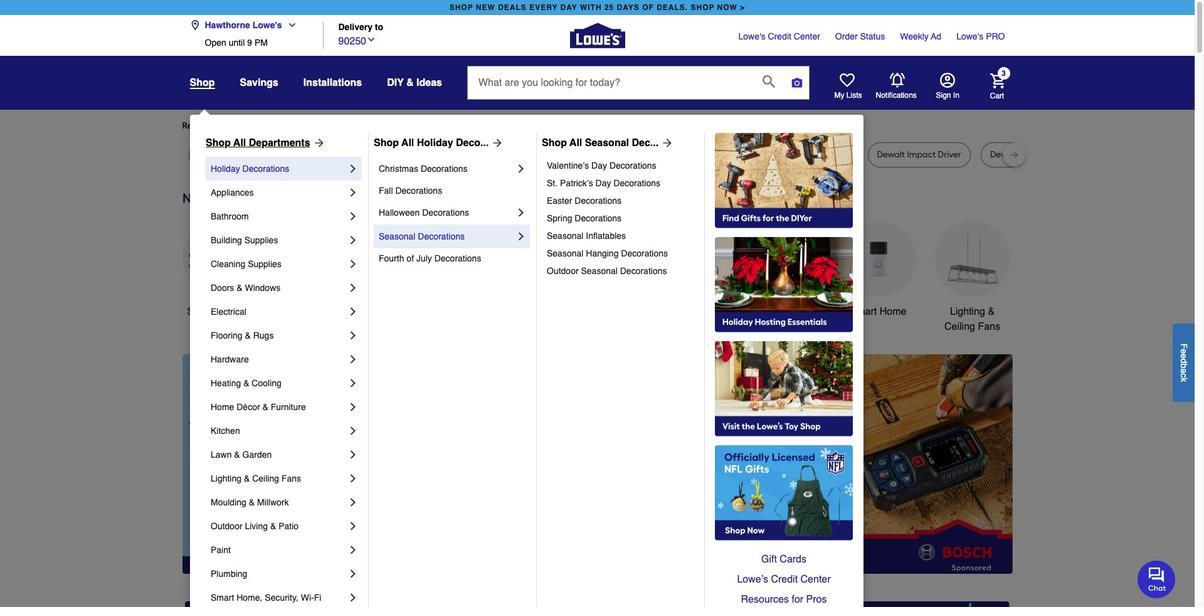 Task type: vqa. For each thing, say whether or not it's contained in the screenshot.
c
yes



Task type: describe. For each thing, give the bounding box(es) containing it.
supplies for building supplies
[[244, 235, 278, 245]]

seasonal inflatables
[[547, 231, 626, 241]]

more suggestions for you link
[[321, 120, 433, 132]]

seasonal inflatables link
[[547, 227, 696, 245]]

pro
[[986, 31, 1005, 41]]

flooring & rugs link
[[211, 324, 347, 348]]

searches
[[244, 120, 281, 131]]

deals.
[[657, 3, 688, 12]]

shop all departments link
[[206, 135, 325, 151]]

& inside button
[[407, 77, 414, 88]]

drill bit set
[[595, 149, 638, 160]]

security,
[[265, 593, 298, 603]]

order status
[[835, 31, 885, 41]]

Search Query text field
[[468, 66, 753, 99]]

1 vertical spatial lighting & ceiling fans
[[211, 474, 301, 484]]

1 horizontal spatial home
[[880, 306, 907, 317]]

chevron right image for electrical
[[347, 305, 359, 318]]

driver for impact driver bit
[[531, 149, 554, 160]]

holiday decorations
[[211, 164, 289, 174]]

lawn & garden
[[211, 450, 272, 460]]

holiday decorations link
[[211, 157, 347, 181]]

you for more suggestions for you
[[408, 120, 423, 131]]

1 horizontal spatial lighting & ceiling fans
[[945, 306, 1001, 332]]

lowe's home improvement lists image
[[840, 73, 855, 88]]

arrow right image for shop all departments
[[310, 137, 325, 149]]

seasonal down hanging
[[581, 266, 618, 276]]

dewalt impact driver
[[877, 149, 962, 160]]

lowe's home improvement notification center image
[[890, 73, 905, 88]]

scroll to item #4 image
[[738, 551, 768, 556]]

heating & cooling
[[211, 378, 282, 388]]

electrical link
[[211, 300, 347, 324]]

furniture
[[271, 402, 306, 412]]

moulding & millwork
[[211, 497, 289, 507]]

arrow right image for shop all holiday deco...
[[489, 137, 504, 149]]

lighting inside lighting & ceiling fans
[[950, 306, 985, 317]]

shop new deals every day with 25 days of deals. shop now > link
[[447, 0, 748, 15]]

resources for pros link
[[715, 590, 853, 607]]

outdoor for outdoor living & patio
[[211, 521, 243, 531]]

chevron right image for heating & cooling
[[347, 377, 359, 390]]

smart home link
[[841, 221, 916, 319]]

chevron right image for appliances
[[347, 186, 359, 199]]

chevron right image for hardware
[[347, 353, 359, 366]]

chevron right image for paint
[[347, 544, 359, 556]]

3 set from the left
[[679, 149, 692, 160]]

impact for impact driver
[[794, 149, 823, 160]]

sign in button
[[936, 73, 960, 100]]

easter decorations link
[[547, 192, 696, 210]]

decorations inside seasonal decorations link
[[418, 231, 465, 242]]

dec...
[[632, 137, 659, 149]]

chevron right image for kitchen
[[347, 425, 359, 437]]

delivery
[[338, 22, 373, 32]]

dewalt drill bit
[[330, 149, 387, 160]]

scroll to item #2 element
[[675, 550, 708, 558]]

doors
[[211, 283, 234, 293]]

dewalt for dewalt drill bit
[[330, 149, 358, 160]]

lowe's pro
[[957, 31, 1005, 41]]

shop all holiday deco...
[[374, 137, 489, 149]]

chevron right image for holiday decorations
[[347, 162, 359, 175]]

dewalt for dewalt bit set
[[416, 149, 444, 160]]

lowe's credit center
[[737, 574, 831, 585]]

seasonal hanging decorations link
[[547, 245, 696, 262]]

ceiling inside lighting & ceiling fans
[[945, 321, 975, 332]]

seasonal up drill bit set
[[585, 137, 629, 149]]

officially licensed n f l gifts. shop now. image
[[715, 445, 853, 541]]

with
[[580, 3, 602, 12]]

2 bit from the left
[[446, 149, 456, 160]]

3 driver from the left
[[938, 149, 962, 160]]

you for recommended searches for you
[[296, 120, 311, 131]]

chevron right image for christmas decorations
[[515, 162, 528, 175]]

0 vertical spatial bathroom
[[211, 211, 249, 221]]

location image
[[190, 20, 200, 30]]

center for lowe's credit center
[[801, 574, 831, 585]]

moulding & millwork link
[[211, 491, 347, 514]]

arrow right image inside shop all seasonal dec... link
[[659, 137, 674, 149]]

4 bit from the left
[[612, 149, 623, 160]]

installations
[[304, 77, 362, 88]]

dewalt for dewalt
[[198, 149, 226, 160]]

st. patrick's day decorations
[[547, 178, 661, 188]]

90250
[[338, 35, 366, 47]]

heating & cooling link
[[211, 371, 347, 395]]

chevron right image for lawn & garden
[[347, 449, 359, 461]]

valentine's day decorations link
[[547, 157, 696, 174]]

shop for shop all deals
[[187, 306, 211, 317]]

decorations inside christmas decorations link
[[421, 164, 468, 174]]

sign
[[936, 91, 951, 100]]

k
[[1179, 378, 1189, 382]]

gift cards link
[[715, 550, 853, 570]]

home,
[[237, 593, 263, 603]]

1 e from the top
[[1179, 349, 1189, 354]]

0 vertical spatial day
[[592, 161, 607, 171]]

chevron right image for bathroom
[[347, 210, 359, 223]]

shop all holiday deco... link
[[374, 135, 504, 151]]

smart for smart home
[[850, 306, 877, 317]]

advertisement region
[[405, 354, 1013, 576]]

decorations inside valentine's day decorations link
[[610, 161, 657, 171]]

chevron right image for seasonal decorations
[[515, 230, 528, 243]]

chat invite button image
[[1138, 560, 1176, 598]]

lowe's for lowe's credit center
[[739, 31, 766, 41]]

installations button
[[304, 72, 362, 94]]

drill for dewalt drill bit set
[[1020, 149, 1035, 160]]

weekly
[[900, 31, 929, 41]]

pros
[[806, 594, 827, 605]]

chevron right image for plumbing
[[347, 568, 359, 580]]

sign in
[[936, 91, 960, 100]]

1 horizontal spatial bathroom link
[[747, 221, 822, 319]]

smart home, security, wi-fi link
[[211, 586, 347, 607]]

lowe's for lowe's pro
[[957, 31, 984, 41]]

outdoor seasonal decorations
[[547, 266, 667, 276]]

new
[[476, 3, 495, 12]]

all for holiday
[[402, 137, 414, 149]]

find gifts for the diyer. image
[[715, 133, 853, 228]]

1 vertical spatial holiday
[[211, 164, 240, 174]]

diy & ideas
[[387, 77, 442, 88]]

1 horizontal spatial holiday
[[417, 137, 453, 149]]

seasonal for seasonal inflatables
[[547, 231, 584, 241]]

1 vertical spatial home
[[211, 402, 234, 412]]

seasonal for seasonal hanging decorations
[[547, 248, 584, 258]]

smart home, security, wi-fi
[[211, 593, 321, 603]]

dewalt for dewalt drill
[[720, 149, 748, 160]]

lawn
[[211, 450, 232, 460]]

cooling
[[252, 378, 282, 388]]

ad
[[931, 31, 942, 41]]

shop all deals link
[[182, 221, 258, 319]]

suggestions
[[344, 120, 393, 131]]

driver for impact driver
[[825, 149, 848, 160]]

rugs
[[253, 331, 274, 341]]

chevron right image for halloween decorations
[[515, 206, 528, 219]]

dewalt tool
[[255, 149, 301, 160]]

1 vertical spatial lighting
[[211, 474, 242, 484]]

drill for dewalt drill
[[750, 149, 765, 160]]

chevron right image for cleaning supplies
[[347, 258, 359, 270]]

paint
[[211, 545, 231, 555]]

st.
[[547, 178, 558, 188]]

f e e d b a c k
[[1179, 343, 1189, 382]]

impact driver
[[794, 149, 848, 160]]

decorations inside spring decorations link
[[575, 213, 622, 223]]

impact for impact driver bit
[[500, 149, 529, 160]]

recommended searches for you heading
[[182, 120, 1013, 132]]

home décor & furniture
[[211, 402, 306, 412]]

dewalt for dewalt drill bit set
[[990, 149, 1018, 160]]

1 set from the left
[[458, 149, 471, 160]]

chevron right image for building supplies
[[347, 234, 359, 247]]

scroll to item #5 image
[[768, 551, 798, 556]]

new deals every day during 25 days of deals image
[[182, 188, 1013, 209]]

days
[[617, 3, 640, 12]]

until
[[229, 38, 245, 48]]

2 set from the left
[[625, 149, 638, 160]]

get up to 2 free select tools or batteries when you buy 1 with select purchases. image
[[185, 601, 447, 607]]

6 bit from the left
[[1037, 149, 1048, 160]]

valentine's day decorations
[[547, 161, 657, 171]]

for for searches
[[283, 120, 294, 131]]

gift cards
[[762, 554, 807, 565]]

shop all deals
[[187, 306, 253, 317]]

1 vertical spatial arrow right image
[[990, 464, 1002, 477]]

lowe's home improvement account image
[[940, 73, 955, 88]]



Task type: locate. For each thing, give the bounding box(es) containing it.
decorations inside easter decorations 'link'
[[575, 196, 622, 206]]

day down valentine's day decorations
[[596, 178, 611, 188]]

1 bit from the left
[[377, 149, 387, 160]]

dewalt down cart
[[990, 149, 1018, 160]]

lowe's home improvement logo image
[[570, 8, 625, 63]]

my
[[835, 91, 845, 100]]

outdoor tools & equipment link
[[653, 221, 728, 334]]

0 horizontal spatial lighting & ceiling fans
[[211, 474, 301, 484]]

shop all departments
[[206, 137, 310, 149]]

0 vertical spatial ceiling
[[945, 321, 975, 332]]

1 chevron right image from the top
[[347, 162, 359, 175]]

0 horizontal spatial for
[[283, 120, 294, 131]]

home décor & furniture link
[[211, 395, 347, 419]]

seasonal down seasonal inflatables
[[547, 248, 584, 258]]

status
[[860, 31, 885, 41]]

3 dewalt from the left
[[330, 149, 358, 160]]

1 you from the left
[[296, 120, 311, 131]]

all for seasonal
[[570, 137, 582, 149]]

open until 9 pm
[[205, 38, 268, 48]]

9
[[247, 38, 252, 48]]

outdoor tools & equipment
[[654, 306, 726, 332]]

fall
[[379, 186, 393, 196]]

decorations up inflatables
[[575, 213, 622, 223]]

chevron right image for outdoor living & patio
[[347, 520, 359, 533]]

25
[[605, 3, 614, 12]]

1 vertical spatial outdoor
[[654, 306, 691, 317]]

holiday up appliances
[[211, 164, 240, 174]]

0 horizontal spatial you
[[296, 120, 311, 131]]

decorations inside st. patrick's day decorations link
[[614, 178, 661, 188]]

1 horizontal spatial impact
[[794, 149, 823, 160]]

1 horizontal spatial arrow right image
[[990, 464, 1002, 477]]

1 vertical spatial smart
[[211, 593, 234, 603]]

you left more at the top left of the page
[[296, 120, 311, 131]]

center left "order"
[[794, 31, 820, 41]]

0 vertical spatial supplies
[[244, 235, 278, 245]]

0 vertical spatial smart
[[850, 306, 877, 317]]

easter decorations
[[547, 196, 622, 206]]

dewalt drill bit set
[[990, 149, 1063, 160]]

2 horizontal spatial lowe's
[[957, 31, 984, 41]]

chevron right image for doors & windows
[[347, 282, 359, 294]]

dewalt down shop all holiday deco...
[[416, 149, 444, 160]]

0 vertical spatial arrow right image
[[659, 137, 674, 149]]

decorations inside fall decorations link
[[395, 186, 442, 196]]

my lists
[[835, 91, 862, 100]]

center
[[794, 31, 820, 41], [801, 574, 831, 585]]

for inside 'link'
[[395, 120, 406, 131]]

0 horizontal spatial driver
[[531, 149, 554, 160]]

decorations down st. patrick's day decorations
[[575, 196, 622, 206]]

you up shop all holiday deco...
[[408, 120, 423, 131]]

dewalt
[[198, 149, 226, 160], [255, 149, 283, 160], [330, 149, 358, 160], [416, 149, 444, 160], [720, 149, 748, 160], [877, 149, 905, 160], [990, 149, 1018, 160]]

decorations down seasonal decorations link
[[435, 253, 481, 263]]

shop for shop
[[190, 77, 215, 88]]

1 drill from the left
[[360, 149, 375, 160]]

open
[[205, 38, 226, 48]]

chevron down image inside hawthorne lowe's button
[[282, 20, 297, 30]]

1 dewalt from the left
[[198, 149, 226, 160]]

up to 35 percent off select small appliances. image
[[467, 601, 728, 607]]

0 horizontal spatial shop
[[206, 137, 231, 149]]

pm
[[255, 38, 268, 48]]

decorations inside seasonal hanging decorations link
[[621, 248, 668, 258]]

outdoor for outdoor tools & equipment
[[654, 306, 691, 317]]

seasonal up fourth
[[379, 231, 416, 242]]

for right suggestions in the top of the page
[[395, 120, 406, 131]]

0 horizontal spatial ceiling
[[252, 474, 279, 484]]

7 chevron right image from the top
[[347, 592, 359, 604]]

decorations inside outdoor seasonal decorations link
[[620, 266, 667, 276]]

2 chevron right image from the top
[[347, 305, 359, 318]]

e up d
[[1179, 349, 1189, 354]]

shop up impact driver bit
[[542, 137, 567, 149]]

chevron right image for smart home, security, wi-fi
[[347, 592, 359, 604]]

hawthorne lowe's
[[205, 20, 282, 30]]

6 dewalt from the left
[[877, 149, 905, 160]]

decorations inside holiday decorations link
[[242, 164, 289, 174]]

appliances
[[211, 188, 254, 198]]

flooring
[[211, 331, 243, 341]]

drill
[[360, 149, 375, 160], [595, 149, 610, 160], [750, 149, 765, 160], [1020, 149, 1035, 160]]

center for lowe's credit center
[[794, 31, 820, 41]]

more
[[321, 120, 342, 131]]

1 horizontal spatial smart
[[850, 306, 877, 317]]

shop down 'open'
[[190, 77, 215, 88]]

arrow right image
[[659, 137, 674, 149], [990, 464, 1002, 477]]

lowe's left the pro
[[957, 31, 984, 41]]

0 vertical spatial center
[[794, 31, 820, 41]]

shop left the 'now'
[[691, 3, 715, 12]]

center up pros
[[801, 574, 831, 585]]

up to 30 percent off select grills and accessories. image
[[748, 601, 1010, 607]]

hardware
[[211, 354, 249, 364]]

you inside 'link'
[[408, 120, 423, 131]]

decorations down seasonal hanging decorations link on the top of page
[[620, 266, 667, 276]]

decorations down dewalt bit set
[[421, 164, 468, 174]]

dewalt down recommended
[[198, 149, 226, 160]]

outdoor
[[547, 266, 579, 276], [654, 306, 691, 317], [211, 521, 243, 531]]

arrow right image inside shop all departments link
[[310, 137, 325, 149]]

1 impact from the left
[[500, 149, 529, 160]]

credit up resources for pros link
[[771, 574, 798, 585]]

1 vertical spatial chevron down image
[[366, 34, 376, 44]]

ideas
[[417, 77, 442, 88]]

2 horizontal spatial impact
[[907, 149, 936, 160]]

3 shop from the left
[[542, 137, 567, 149]]

1 horizontal spatial lighting & ceiling fans link
[[935, 221, 1010, 334]]

shop new deals every day with 25 days of deals. shop now >
[[450, 3, 745, 12]]

0 horizontal spatial impact
[[500, 149, 529, 160]]

my lists link
[[835, 73, 862, 100]]

shop left new
[[450, 3, 473, 12]]

1 horizontal spatial ceiling
[[945, 321, 975, 332]]

chevron right image for home décor & furniture
[[347, 401, 359, 413]]

decorations
[[610, 161, 657, 171], [242, 164, 289, 174], [421, 164, 468, 174], [614, 178, 661, 188], [395, 186, 442, 196], [575, 196, 622, 206], [422, 208, 469, 218], [575, 213, 622, 223], [418, 231, 465, 242], [621, 248, 668, 258], [435, 253, 481, 263], [620, 266, 667, 276]]

outdoor for outdoor seasonal decorations
[[547, 266, 579, 276]]

2 horizontal spatial outdoor
[[654, 306, 691, 317]]

christmas
[[379, 164, 418, 174]]

chevron right image
[[347, 162, 359, 175], [347, 305, 359, 318], [347, 329, 359, 342], [347, 425, 359, 437], [347, 449, 359, 461], [347, 568, 359, 580], [347, 592, 359, 604]]

wi-
[[301, 593, 314, 603]]

0 horizontal spatial lighting & ceiling fans link
[[211, 467, 347, 491]]

ceiling
[[945, 321, 975, 332], [252, 474, 279, 484]]

5 dewalt from the left
[[720, 149, 748, 160]]

1 vertical spatial fans
[[282, 474, 301, 484]]

supplies for cleaning supplies
[[248, 259, 282, 269]]

0 horizontal spatial arrow right image
[[310, 137, 325, 149]]

1 horizontal spatial driver
[[825, 149, 848, 160]]

visit the lowe's toy shop. image
[[715, 341, 853, 437]]

4 drill from the left
[[1020, 149, 1035, 160]]

home
[[880, 306, 907, 317], [211, 402, 234, 412]]

departments
[[249, 137, 310, 149]]

dewalt down shop all departments
[[255, 149, 283, 160]]

90250 button
[[338, 32, 376, 49]]

hawthorne lowe's button
[[190, 13, 302, 38]]

chevron right image for moulding & millwork
[[347, 496, 359, 509]]

0 vertical spatial lighting
[[950, 306, 985, 317]]

supplies up 'windows'
[[248, 259, 282, 269]]

4 chevron right image from the top
[[347, 425, 359, 437]]

christmas decorations link
[[379, 157, 515, 181]]

shop
[[450, 3, 473, 12], [691, 3, 715, 12]]

lowe's credit center link
[[739, 30, 820, 43]]

1 vertical spatial day
[[596, 178, 611, 188]]

1 horizontal spatial fans
[[978, 321, 1001, 332]]

3 drill from the left
[[750, 149, 765, 160]]

0 horizontal spatial lowe's
[[253, 20, 282, 30]]

0 horizontal spatial bathroom link
[[211, 204, 347, 228]]

day
[[561, 3, 578, 12]]

recommended searches for you
[[182, 120, 311, 131]]

savings button
[[240, 72, 278, 94]]

1 vertical spatial bathroom
[[763, 306, 806, 317]]

0 horizontal spatial shop
[[450, 3, 473, 12]]

0 vertical spatial holiday
[[417, 137, 453, 149]]

0 vertical spatial shop
[[190, 77, 215, 88]]

notifications
[[876, 91, 917, 100]]

day up st. patrick's day decorations
[[592, 161, 607, 171]]

for for suggestions
[[395, 120, 406, 131]]

1 horizontal spatial lighting
[[950, 306, 985, 317]]

all up valentine's
[[570, 137, 582, 149]]

weekly ad
[[900, 31, 942, 41]]

for up departments
[[283, 120, 294, 131]]

>
[[740, 3, 745, 12]]

lowe's up pm
[[253, 20, 282, 30]]

7 dewalt from the left
[[990, 149, 1018, 160]]

seasonal for seasonal decorations
[[379, 231, 416, 242]]

0 vertical spatial home
[[880, 306, 907, 317]]

2 shop from the left
[[691, 3, 715, 12]]

credit for lowe's
[[768, 31, 792, 41]]

2 horizontal spatial for
[[792, 594, 804, 605]]

0 horizontal spatial chevron down image
[[282, 20, 297, 30]]

1 vertical spatial center
[[801, 574, 831, 585]]

kitchen link
[[211, 419, 347, 443]]

arrow right image inside shop all holiday deco... link
[[489, 137, 504, 149]]

3 chevron right image from the top
[[347, 329, 359, 342]]

5 bit from the left
[[666, 149, 677, 160]]

hanging
[[586, 248, 619, 258]]

outdoor up equipment
[[654, 306, 691, 317]]

smart for smart home, security, wi-fi
[[211, 593, 234, 603]]

heating
[[211, 378, 241, 388]]

driver up valentine's
[[531, 149, 554, 160]]

chevron down image
[[282, 20, 297, 30], [366, 34, 376, 44]]

lowe's home improvement cart image
[[990, 73, 1005, 88]]

flooring & rugs
[[211, 331, 274, 341]]

driver down my
[[825, 149, 848, 160]]

2 vertical spatial outdoor
[[211, 521, 243, 531]]

shop for shop all holiday deco...
[[374, 137, 399, 149]]

smart home
[[850, 306, 907, 317]]

lowe's inside lowe's credit center link
[[739, 31, 766, 41]]

1 horizontal spatial arrow right image
[[489, 137, 504, 149]]

outdoor down seasonal inflatables
[[547, 266, 579, 276]]

camera image
[[791, 77, 804, 89]]

5 chevron right image from the top
[[347, 449, 359, 461]]

lowe's down >
[[739, 31, 766, 41]]

doors & windows
[[211, 283, 281, 293]]

decorations inside fourth of july decorations link
[[435, 253, 481, 263]]

all up christmas
[[402, 137, 414, 149]]

1 shop from the left
[[450, 3, 473, 12]]

b
[[1179, 363, 1189, 368]]

0 vertical spatial lighting & ceiling fans link
[[935, 221, 1010, 334]]

0 horizontal spatial lighting
[[211, 474, 242, 484]]

drill for dewalt drill bit
[[360, 149, 375, 160]]

chevron down image inside 90250 button
[[366, 34, 376, 44]]

0 horizontal spatial smart
[[211, 593, 234, 603]]

arrow right image down more at the top left of the page
[[310, 137, 325, 149]]

1 driver from the left
[[531, 149, 554, 160]]

0 vertical spatial outdoor
[[547, 266, 579, 276]]

e
[[1179, 349, 1189, 354], [1179, 354, 1189, 358]]

all for deals
[[213, 306, 224, 317]]

chevron right image for lighting & ceiling fans
[[347, 472, 359, 485]]

& inside outdoor tools & equipment
[[720, 306, 726, 317]]

shop down more suggestions for you 'link' at top
[[374, 137, 399, 149]]

3 impact from the left
[[907, 149, 936, 160]]

fourth
[[379, 253, 404, 263]]

dewalt for dewalt impact driver
[[877, 149, 905, 160]]

0 horizontal spatial holiday
[[211, 164, 240, 174]]

diy & ideas button
[[387, 72, 442, 94]]

outdoor down the moulding
[[211, 521, 243, 531]]

credit up search icon
[[768, 31, 792, 41]]

plumbing link
[[211, 562, 347, 586]]

2 you from the left
[[408, 120, 423, 131]]

seasonal
[[585, 137, 629, 149], [547, 231, 584, 241], [379, 231, 416, 242], [547, 248, 584, 258], [581, 266, 618, 276]]

day
[[592, 161, 607, 171], [596, 178, 611, 188]]

2 e from the top
[[1179, 354, 1189, 358]]

decorations down "christmas decorations"
[[395, 186, 442, 196]]

0 horizontal spatial home
[[211, 402, 234, 412]]

1 horizontal spatial you
[[408, 120, 423, 131]]

2 impact from the left
[[794, 149, 823, 160]]

0 vertical spatial credit
[[768, 31, 792, 41]]

1 horizontal spatial shop
[[374, 137, 399, 149]]

4 set from the left
[[1050, 149, 1063, 160]]

f e e d b a c k button
[[1173, 323, 1195, 402]]

0 horizontal spatial arrow right image
[[659, 137, 674, 149]]

1 horizontal spatial for
[[395, 120, 406, 131]]

2 driver from the left
[[825, 149, 848, 160]]

0 horizontal spatial fans
[[282, 474, 301, 484]]

1 vertical spatial credit
[[771, 574, 798, 585]]

holiday hosting essentials. image
[[715, 237, 853, 332]]

1 shop from the left
[[206, 137, 231, 149]]

shop for shop all departments
[[206, 137, 231, 149]]

bit
[[377, 149, 387, 160], [446, 149, 456, 160], [556, 149, 567, 160], [612, 149, 623, 160], [666, 149, 677, 160], [1037, 149, 1048, 160]]

living
[[245, 521, 268, 531]]

credit for lowe's
[[771, 574, 798, 585]]

search image
[[763, 75, 775, 88]]

shop
[[190, 77, 215, 88], [187, 306, 211, 317]]

e up "b"
[[1179, 354, 1189, 358]]

2 dewalt from the left
[[255, 149, 283, 160]]

shop down recommended
[[206, 137, 231, 149]]

seasonal decorations
[[379, 231, 465, 242]]

& inside lighting & ceiling fans
[[988, 306, 995, 317]]

2 horizontal spatial shop
[[542, 137, 567, 149]]

1 vertical spatial lighting & ceiling fans link
[[211, 467, 347, 491]]

holiday up dewalt bit set
[[417, 137, 453, 149]]

electrical
[[211, 307, 246, 317]]

1 vertical spatial shop
[[187, 306, 211, 317]]

all for departments
[[233, 137, 246, 149]]

outdoor seasonal decorations link
[[547, 262, 696, 280]]

chevron right image
[[515, 162, 528, 175], [347, 186, 359, 199], [515, 206, 528, 219], [347, 210, 359, 223], [515, 230, 528, 243], [347, 234, 359, 247], [347, 258, 359, 270], [347, 282, 359, 294], [347, 353, 359, 366], [347, 377, 359, 390], [347, 401, 359, 413], [347, 472, 359, 485], [347, 496, 359, 509], [347, 520, 359, 533], [347, 544, 359, 556]]

0 vertical spatial chevron down image
[[282, 20, 297, 30]]

bit set
[[666, 149, 692, 160]]

dewalt down "notifications"
[[877, 149, 905, 160]]

driver down the sign in
[[938, 149, 962, 160]]

building
[[211, 235, 242, 245]]

2 shop from the left
[[374, 137, 399, 149]]

4 dewalt from the left
[[416, 149, 444, 160]]

shop these last-minute gifts. $99 or less. quantities are limited and won't last. image
[[182, 354, 385, 574]]

arrow right image
[[310, 137, 325, 149], [489, 137, 504, 149]]

arrow right image right dewalt bit set
[[489, 137, 504, 149]]

seasonal down the spring at left
[[547, 231, 584, 241]]

decorations down fall decorations link
[[422, 208, 469, 218]]

a
[[1179, 368, 1189, 373]]

1 horizontal spatial lowe's
[[739, 31, 766, 41]]

decorations down the halloween decorations link at the top left of page
[[418, 231, 465, 242]]

of
[[642, 3, 654, 12]]

2 drill from the left
[[595, 149, 610, 160]]

supplies up the cleaning supplies
[[244, 235, 278, 245]]

decorations down drill bit set
[[610, 161, 657, 171]]

diy
[[387, 77, 404, 88]]

6 chevron right image from the top
[[347, 568, 359, 580]]

1 horizontal spatial chevron down image
[[366, 34, 376, 44]]

doors & windows link
[[211, 276, 347, 300]]

st. patrick's day decorations link
[[547, 174, 696, 192]]

dewalt for dewalt tool
[[255, 149, 283, 160]]

0 horizontal spatial bathroom
[[211, 211, 249, 221]]

order status link
[[835, 30, 885, 43]]

1 horizontal spatial outdoor
[[547, 266, 579, 276]]

all down recommended searches for you
[[233, 137, 246, 149]]

all left 'deals'
[[213, 306, 224, 317]]

bathroom
[[211, 211, 249, 221], [763, 306, 806, 317]]

lists
[[847, 91, 862, 100]]

1 horizontal spatial shop
[[691, 3, 715, 12]]

dewalt down more at the top left of the page
[[330, 149, 358, 160]]

shop for shop all seasonal dec...
[[542, 137, 567, 149]]

for left pros
[[792, 594, 804, 605]]

shop left electrical
[[187, 306, 211, 317]]

outdoor living & patio link
[[211, 514, 347, 538]]

outdoor inside outdoor tools & equipment
[[654, 306, 691, 317]]

0 horizontal spatial outdoor
[[211, 521, 243, 531]]

2 arrow right image from the left
[[489, 137, 504, 149]]

chevron right image for flooring & rugs
[[347, 329, 359, 342]]

0 vertical spatial lighting & ceiling fans
[[945, 306, 1001, 332]]

1 horizontal spatial bathroom
[[763, 306, 806, 317]]

decorations up easter decorations 'link'
[[614, 178, 661, 188]]

None search field
[[467, 66, 810, 111]]

2 horizontal spatial driver
[[938, 149, 962, 160]]

dewalt right bit set at right
[[720, 149, 748, 160]]

f
[[1179, 343, 1189, 349]]

christmas decorations
[[379, 164, 468, 174]]

savings
[[240, 77, 278, 88]]

appliances link
[[211, 181, 347, 204]]

halloween decorations
[[379, 208, 469, 218]]

decorations up outdoor seasonal decorations link
[[621, 248, 668, 258]]

0 vertical spatial fans
[[978, 321, 1001, 332]]

3 bit from the left
[[556, 149, 567, 160]]

shop
[[206, 137, 231, 149], [374, 137, 399, 149], [542, 137, 567, 149]]

decorations inside the halloween decorations link
[[422, 208, 469, 218]]

lowe's credit center
[[739, 31, 820, 41]]

shop all seasonal dec...
[[542, 137, 659, 149]]

lowe's inside hawthorne lowe's button
[[253, 20, 282, 30]]

smart
[[850, 306, 877, 317], [211, 593, 234, 603]]

1 arrow right image from the left
[[310, 137, 325, 149]]

1 vertical spatial supplies
[[248, 259, 282, 269]]

lowe's
[[253, 20, 282, 30], [739, 31, 766, 41], [957, 31, 984, 41]]

seasonal hanging decorations
[[547, 248, 668, 258]]

lowe's inside 'lowe's pro' link
[[957, 31, 984, 41]]

decorations down dewalt tool
[[242, 164, 289, 174]]

1 vertical spatial ceiling
[[252, 474, 279, 484]]



